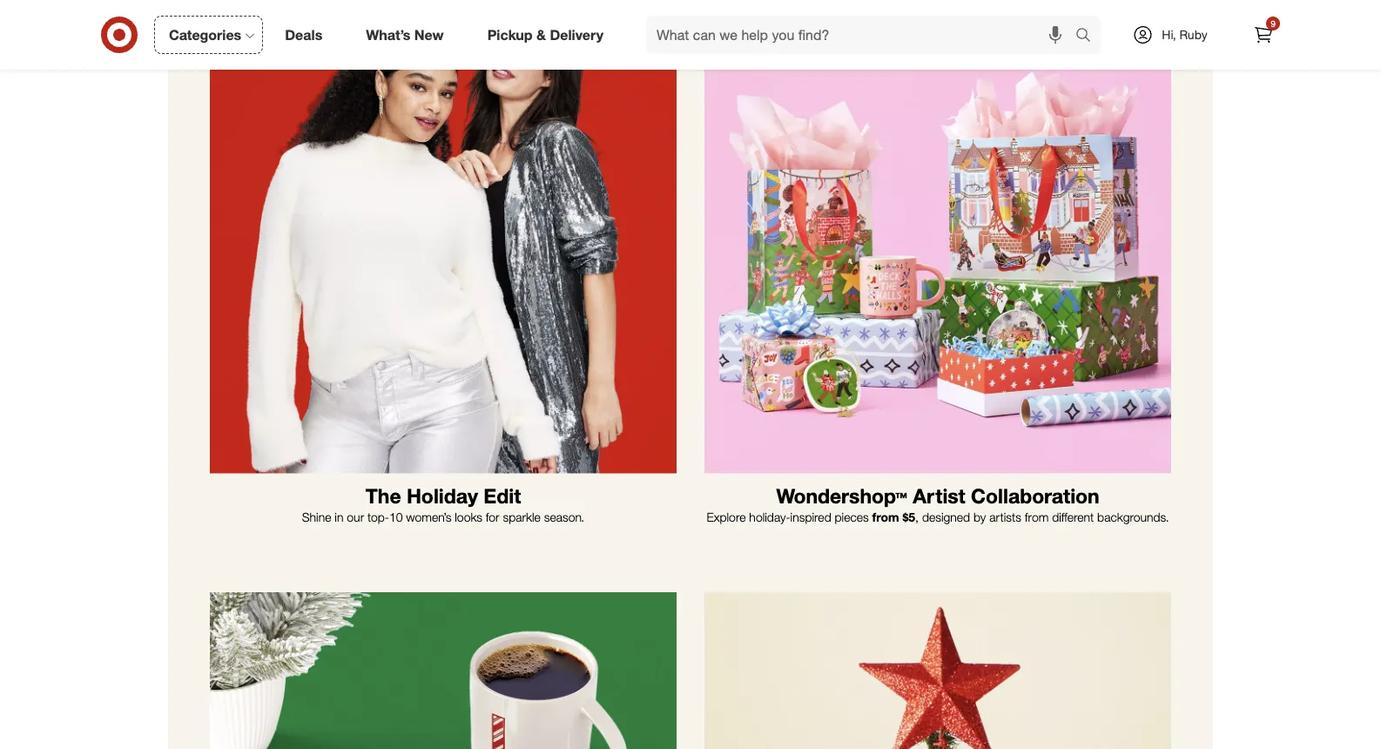 Task type: describe. For each thing, give the bounding box(es) containing it.
explore
[[707, 510, 746, 525]]

deals link
[[270, 16, 344, 54]]

backgrounds.
[[1098, 510, 1170, 525]]

by
[[974, 510, 987, 525]]

9
[[1271, 18, 1276, 29]]

sparkle
[[503, 510, 541, 525]]

holiday
[[407, 484, 478, 508]]

1 from from the left
[[873, 510, 900, 525]]

categories
[[169, 26, 242, 43]]

wondershop™ artist collaboration explore holiday-inspired pieces from $5 , designed by artists from different backgrounds.
[[707, 484, 1170, 525]]

top-
[[368, 510, 389, 525]]

hi,
[[1163, 27, 1177, 42]]

What can we help you find? suggestions appear below search field
[[647, 16, 1080, 54]]

our
[[347, 510, 364, 525]]

designed
[[923, 510, 971, 525]]

pickup & delivery link
[[473, 16, 626, 54]]

pickup & delivery
[[488, 26, 604, 43]]

new
[[415, 26, 444, 43]]

pickup
[[488, 26, 533, 43]]

delivery
[[550, 26, 604, 43]]

9 link
[[1245, 16, 1283, 54]]

artists
[[990, 510, 1022, 525]]

inspired
[[791, 510, 832, 525]]

different
[[1053, 510, 1095, 525]]

$5
[[903, 510, 916, 525]]

ruby
[[1180, 27, 1208, 42]]

what's new link
[[351, 16, 466, 54]]

artist
[[913, 484, 966, 508]]



Task type: vqa. For each thing, say whether or not it's contained in the screenshot.
The Holiday Edit Shine in our top-10 women's looks for sparkle season. at bottom left
yes



Task type: locate. For each thing, give the bounding box(es) containing it.
10
[[389, 510, 403, 525]]

what's
[[366, 26, 411, 43]]

the
[[366, 484, 401, 508]]

shine
[[302, 510, 332, 525]]

categories link
[[154, 16, 263, 54]]

from
[[873, 510, 900, 525], [1025, 510, 1049, 525]]

pieces
[[835, 510, 869, 525]]

0 horizontal spatial from
[[873, 510, 900, 525]]

in
[[335, 510, 344, 525]]

,
[[916, 510, 919, 525]]

what's new
[[366, 26, 444, 43]]

the holiday edit shine in our top-10 women's looks for sparkle season.
[[302, 484, 585, 525]]

&
[[537, 26, 546, 43]]

women's
[[406, 510, 452, 525]]

2 from from the left
[[1025, 510, 1049, 525]]

season.
[[544, 510, 585, 525]]

edit
[[484, 484, 521, 508]]

for
[[486, 510, 500, 525]]

collaboration
[[972, 484, 1100, 508]]

1 horizontal spatial from
[[1025, 510, 1049, 525]]

hi, ruby
[[1163, 27, 1208, 42]]

holiday-
[[750, 510, 791, 525]]

from down collaboration
[[1025, 510, 1049, 525]]

search
[[1068, 28, 1110, 45]]

wondershop™
[[777, 484, 908, 508]]

deals
[[285, 26, 323, 43]]

looks
[[455, 510, 483, 525]]

from left $5
[[873, 510, 900, 525]]

search button
[[1068, 16, 1110, 58]]



